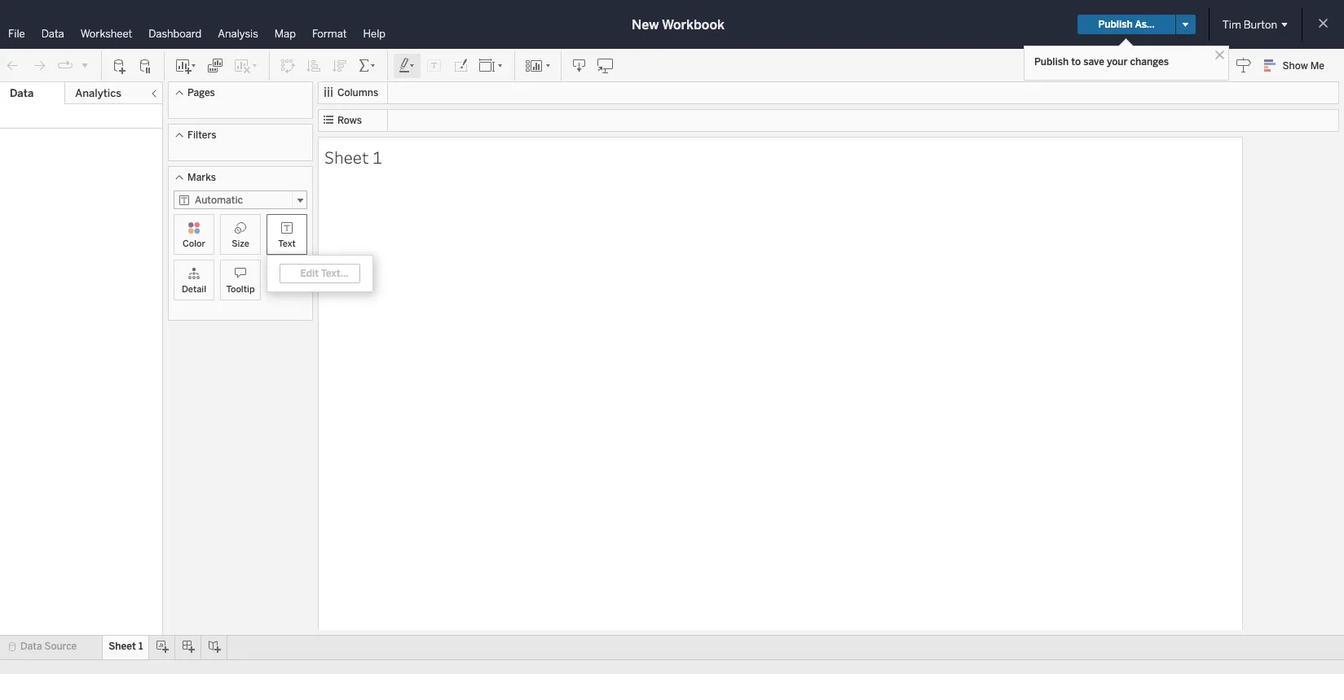 Task type: describe. For each thing, give the bounding box(es) containing it.
workbook
[[662, 17, 725, 32]]

rows
[[337, 115, 362, 126]]

publish your workbook to edit in tableau desktop image
[[597, 57, 614, 74]]

data source
[[20, 641, 77, 653]]

1 vertical spatial 1
[[139, 641, 143, 653]]

pages
[[187, 87, 215, 99]]

to
[[1071, 56, 1081, 68]]

new workbook
[[632, 17, 725, 32]]

publish as... button
[[1078, 15, 1175, 34]]

download image
[[571, 57, 588, 74]]

fit image
[[478, 57, 505, 74]]

new data source image
[[112, 57, 128, 74]]

2 vertical spatial data
[[20, 641, 42, 653]]

help
[[363, 28, 386, 40]]

0 vertical spatial sheet
[[324, 145, 369, 168]]

tim
[[1222, 18, 1241, 31]]

clear sheet image
[[233, 57, 259, 74]]

changes
[[1130, 56, 1169, 68]]

publish as...
[[1098, 19, 1155, 30]]

edit text...
[[300, 268, 348, 280]]

new
[[632, 17, 659, 32]]

pause auto updates image
[[138, 57, 154, 74]]

source
[[44, 641, 77, 653]]

replay animation image
[[80, 60, 90, 70]]

highlight image
[[398, 57, 417, 74]]

sort descending image
[[332, 57, 348, 74]]

filters
[[187, 130, 216, 141]]

me
[[1310, 60, 1324, 72]]

text...
[[321, 268, 348, 280]]

1 vertical spatial data
[[10, 87, 34, 99]]

data guide image
[[1235, 57, 1252, 73]]

undo image
[[5, 57, 21, 74]]

format workbook image
[[452, 57, 469, 74]]

burton
[[1244, 18, 1277, 31]]

publish for publish to save your changes
[[1034, 56, 1069, 68]]

swap rows and columns image
[[280, 57, 296, 74]]

marks
[[187, 172, 216, 183]]

text
[[278, 239, 296, 249]]



Task type: locate. For each thing, give the bounding box(es) containing it.
totals image
[[358, 57, 377, 74]]

1 horizontal spatial sheet
[[324, 145, 369, 168]]

sheet 1 down rows
[[324, 145, 382, 168]]

size
[[232, 239, 249, 249]]

0 vertical spatial publish
[[1098, 19, 1133, 30]]

0 horizontal spatial sheet
[[109, 641, 136, 653]]

sheet right source
[[109, 641, 136, 653]]

publish to save your changes
[[1034, 56, 1169, 68]]

color
[[183, 239, 205, 249]]

sheet
[[324, 145, 369, 168], [109, 641, 136, 653]]

analysis
[[218, 28, 258, 40]]

1 vertical spatial publish
[[1034, 56, 1069, 68]]

0 horizontal spatial publish
[[1034, 56, 1069, 68]]

1 down columns
[[372, 145, 382, 168]]

redo image
[[31, 57, 47, 74]]

publish left as...
[[1098, 19, 1133, 30]]

publish left to
[[1034, 56, 1069, 68]]

1 horizontal spatial publish
[[1098, 19, 1133, 30]]

data
[[41, 28, 64, 40], [10, 87, 34, 99], [20, 641, 42, 653]]

publish
[[1098, 19, 1133, 30], [1034, 56, 1069, 68]]

columns
[[337, 87, 378, 99]]

map
[[274, 28, 296, 40]]

duplicate image
[[207, 57, 223, 74]]

new worksheet image
[[174, 57, 197, 74]]

sheet 1
[[324, 145, 382, 168], [109, 641, 143, 653]]

show/hide cards image
[[525, 57, 551, 74]]

close image
[[1212, 47, 1227, 63]]

detail
[[182, 284, 206, 295]]

analytics
[[75, 87, 121, 99]]

sheet down rows
[[324, 145, 369, 168]]

0 vertical spatial 1
[[372, 145, 382, 168]]

data up replay animation image at the top of page
[[41, 28, 64, 40]]

format
[[312, 28, 347, 40]]

tooltip
[[226, 284, 255, 295]]

1 horizontal spatial 1
[[372, 145, 382, 168]]

show me
[[1283, 60, 1324, 72]]

replay animation image
[[57, 57, 73, 74]]

1 vertical spatial sheet
[[109, 641, 136, 653]]

publish inside button
[[1098, 19, 1133, 30]]

edit
[[300, 268, 319, 280]]

1
[[372, 145, 382, 168], [139, 641, 143, 653]]

tim burton
[[1222, 18, 1277, 31]]

save
[[1083, 56, 1104, 68]]

as...
[[1135, 19, 1155, 30]]

1 right source
[[139, 641, 143, 653]]

edit text... button
[[280, 264, 360, 284]]

show
[[1283, 60, 1308, 72]]

your
[[1107, 56, 1128, 68]]

sort ascending image
[[306, 57, 322, 74]]

0 vertical spatial data
[[41, 28, 64, 40]]

0 horizontal spatial 1
[[139, 641, 143, 653]]

show me button
[[1257, 53, 1339, 78]]

0 horizontal spatial sheet 1
[[109, 641, 143, 653]]

collapse image
[[149, 89, 159, 99]]

dashboard
[[149, 28, 202, 40]]

worksheet
[[80, 28, 132, 40]]

publish for publish as...
[[1098, 19, 1133, 30]]

1 horizontal spatial sheet 1
[[324, 145, 382, 168]]

1 vertical spatial sheet 1
[[109, 641, 143, 653]]

data left source
[[20, 641, 42, 653]]

sheet 1 right source
[[109, 641, 143, 653]]

file
[[8, 28, 25, 40]]

0 vertical spatial sheet 1
[[324, 145, 382, 168]]

show labels image
[[426, 57, 443, 74]]

data down undo image
[[10, 87, 34, 99]]



Task type: vqa. For each thing, say whether or not it's contained in the screenshot.
'Tim Burton'
yes



